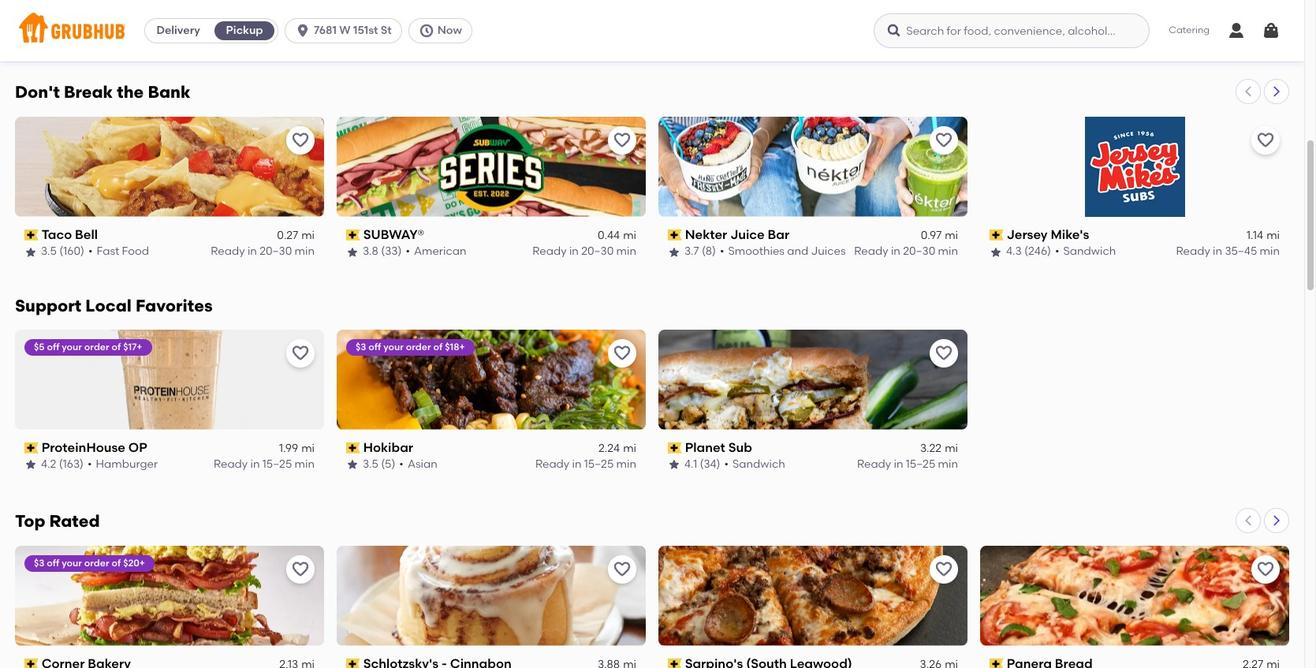 Task type: locate. For each thing, give the bounding box(es) containing it.
of left $18+
[[433, 341, 443, 352]]

caret left icon image for don't break the bank
[[1242, 85, 1255, 98]]

min for nekter juice bar
[[938, 245, 958, 258]]

food up support local favorites
[[122, 245, 149, 258]]

0 vertical spatial (160)
[[381, 29, 406, 42]]

0 horizontal spatial american
[[91, 29, 144, 42]]

star icon image left 3.7
[[668, 246, 681, 258]]

in for hokibar
[[572, 458, 582, 471]]

star icon image for nekter juice bar
[[668, 246, 681, 258]]

ready in 20–30 min for taco
[[211, 245, 315, 258]]

1 vertical spatial 4.3
[[1006, 245, 1022, 258]]

papa
[[42, 11, 75, 26]]

ready in 15–25 min for johns
[[214, 29, 315, 42]]

0 vertical spatial fast
[[418, 29, 441, 42]]

asian
[[408, 458, 437, 471]]

3.5 (160) up support
[[41, 245, 84, 258]]

hokibar
[[363, 440, 413, 455]]

0 vertical spatial • fast food
[[410, 29, 471, 42]]

• down jersey mike's
[[1055, 245, 1060, 258]]

order left $17+
[[84, 341, 109, 352]]

mi left arby's
[[945, 13, 958, 26]]

mi right the 0.26
[[301, 13, 315, 26]]

1 vertical spatial 0.44
[[598, 229, 620, 242]]

• sandwich
[[1050, 29, 1110, 42], [1055, 245, 1116, 258], [724, 458, 785, 471]]

1 horizontal spatial taco
[[363, 11, 394, 26]]

mi right 2.24
[[623, 442, 636, 455]]

4.3 for arby's
[[1006, 29, 1022, 42]]

bell
[[397, 11, 420, 26], [75, 227, 98, 242]]

0 horizontal spatial • fast food
[[88, 245, 149, 258]]

• american down johns
[[83, 29, 144, 42]]

(160)
[[381, 29, 406, 42], [59, 245, 84, 258]]

1 horizontal spatial 0.44
[[920, 13, 942, 26]]

• right (34)
[[724, 458, 729, 471]]

save this restaurant button for sarpino's (south leawood) logo
[[930, 555, 958, 583]]

subscription pass image for taco bell
[[24, 230, 38, 241]]

subscription pass image inside 'taco bell' "link"
[[346, 14, 360, 25]]

order for proteinhouse op
[[84, 341, 109, 352]]

• sandwich right (90)
[[1050, 29, 1110, 42]]

min for papa johns
[[295, 29, 315, 42]]

food right svg icon
[[444, 29, 471, 42]]

hokibar logo image
[[337, 329, 646, 430]]

taco bell for subscription pass icon inside 'taco bell' "link"
[[363, 11, 420, 26]]

0 vertical spatial caret left icon image
[[1242, 85, 1255, 98]]

1 horizontal spatial ready in 20–30 min
[[533, 245, 636, 258]]

sandwich for planet sub
[[733, 458, 785, 471]]

• for taco bell
[[88, 245, 93, 258]]

in for jersey mike's
[[1213, 245, 1223, 258]]

1.14
[[1247, 229, 1264, 242]]

3 ready in 20–30 min from the left
[[854, 245, 958, 258]]

$3 off your order of $18+
[[356, 341, 465, 352]]

4.3
[[1006, 29, 1022, 42], [1006, 245, 1022, 258]]

• right (5)
[[399, 458, 404, 471]]

fast up local
[[97, 245, 119, 258]]

subscription pass image
[[24, 14, 38, 25], [24, 230, 38, 241], [346, 230, 360, 241], [990, 230, 1004, 241], [346, 442, 360, 453], [668, 442, 682, 453], [346, 658, 360, 668], [990, 658, 1004, 668]]

op
[[128, 440, 147, 455]]

20–30 inside 0.44 mi ready in 20–30 min
[[903, 29, 936, 42]]

your right $5
[[62, 341, 82, 352]]

3.5
[[363, 29, 379, 42], [41, 245, 57, 258], [363, 458, 379, 471]]

star icon image for subway®
[[346, 246, 359, 258]]

min down 0.47 mi
[[1260, 29, 1280, 42]]

4.2 (163)
[[41, 458, 84, 471]]

2 caret right icon image from the top
[[1271, 514, 1283, 527]]

4.3 left (90)
[[1006, 29, 1022, 42]]

sandwich down mike's
[[1064, 245, 1116, 258]]

ready for planet sub
[[857, 458, 891, 471]]

1 vertical spatial caret left icon image
[[1242, 514, 1255, 527]]

save this restaurant button for subway® logo
[[608, 126, 636, 154]]

min for arby's
[[1260, 29, 1280, 42]]

taco bell inside "link"
[[363, 11, 420, 26]]

15–25 down 1.99
[[263, 458, 292, 471]]

order left $18+
[[406, 341, 431, 352]]

bell inside "link"
[[397, 11, 420, 26]]

your left $18+
[[384, 341, 404, 352]]

min for proteinhouse op
[[295, 458, 315, 471]]

ready
[[214, 29, 248, 42], [854, 29, 889, 42], [1176, 29, 1210, 42], [211, 245, 245, 258], [533, 245, 567, 258], [854, 245, 889, 258], [1176, 245, 1210, 258], [214, 458, 248, 471], [536, 458, 570, 471], [857, 458, 891, 471]]

order
[[84, 341, 109, 352], [406, 341, 431, 352], [84, 557, 109, 568]]

mike's
[[1051, 227, 1090, 242]]

min
[[295, 29, 315, 42], [938, 29, 958, 42], [1260, 29, 1280, 42], [295, 245, 315, 258], [616, 245, 636, 258], [938, 245, 958, 258], [1260, 245, 1280, 258], [295, 458, 315, 471], [616, 458, 636, 471], [938, 458, 958, 471]]

ready for nekter juice bar
[[854, 245, 889, 258]]

ready in 20–30 min down 0.27
[[211, 245, 315, 258]]

ready in 20–30 min down 0.44 mi on the top left of page
[[533, 245, 636, 258]]

fast for the star icon associated with taco bell
[[97, 245, 119, 258]]

1 horizontal spatial american
[[414, 245, 467, 258]]

nekter
[[685, 227, 727, 242]]

1 vertical spatial • sandwich
[[1055, 245, 1116, 258]]

min down 1.14 mi
[[1260, 245, 1280, 258]]

4.0 (47)
[[41, 29, 79, 42]]

sandwich
[[1058, 29, 1110, 42], [1064, 245, 1116, 258], [733, 458, 785, 471]]

taco bell
[[363, 11, 420, 26], [42, 227, 98, 242]]

1 horizontal spatial food
[[444, 29, 471, 42]]

• right (47) at the left top
[[83, 29, 87, 42]]

4.0
[[41, 29, 57, 42]]

min down 0.27 mi
[[295, 245, 315, 258]]

juices
[[811, 245, 846, 258]]

of left $17+
[[112, 341, 121, 352]]

star icon image left 4.3 (90)
[[990, 30, 1002, 42]]

2 ready in 20–30 min from the left
[[533, 245, 636, 258]]

15–25 down 3.22
[[906, 458, 936, 471]]

$3
[[356, 341, 366, 352], [34, 557, 45, 568]]

sandwich right (90)
[[1058, 29, 1110, 42]]

2 vertical spatial • sandwich
[[724, 458, 785, 471]]

save this restaurant image
[[935, 131, 954, 150], [935, 344, 954, 363], [291, 560, 310, 579], [613, 560, 632, 579], [935, 560, 954, 579], [1256, 560, 1275, 579]]

star icon image left 4.3 (246)
[[990, 246, 1002, 258]]

ready in 15–25 min down 1.99
[[214, 458, 315, 471]]

1 vertical spatial taco
[[42, 227, 72, 242]]

2 caret left icon image from the top
[[1242, 514, 1255, 527]]

star icon image up support
[[24, 246, 37, 258]]

ready in 15–25 min down 3.22
[[857, 458, 958, 471]]

mi right '0.97' at the top of page
[[945, 229, 958, 242]]

• hamburger
[[88, 458, 158, 471]]

3.5 (160) right w
[[363, 29, 406, 42]]

1 vertical spatial • fast food
[[88, 245, 149, 258]]

in for taco bell
[[248, 245, 257, 258]]

1 vertical spatial fast
[[97, 245, 119, 258]]

mi inside 0.44 mi ready in 20–30 min
[[945, 13, 958, 26]]

0 horizontal spatial food
[[122, 245, 149, 258]]

0.44 for 0.44 mi ready in 20–30 min
[[920, 13, 942, 26]]

• fast food up support local favorites
[[88, 245, 149, 258]]

2.24 mi
[[599, 442, 636, 455]]

• down proteinhouse op
[[88, 458, 92, 471]]

0 vertical spatial 0.44
[[920, 13, 942, 26]]

subway®
[[363, 227, 424, 242]]

st
[[381, 24, 392, 37]]

bell right the st
[[397, 11, 420, 26]]

•
[[83, 29, 87, 42], [410, 29, 415, 42], [1050, 29, 1054, 42], [88, 245, 93, 258], [406, 245, 410, 258], [720, 245, 724, 258], [1055, 245, 1060, 258], [88, 458, 92, 471], [399, 458, 404, 471], [724, 458, 729, 471]]

• right (8)
[[720, 245, 724, 258]]

• up local
[[88, 245, 93, 258]]

arby's
[[1007, 11, 1046, 26]]

american down johns
[[91, 29, 144, 42]]

0 vertical spatial food
[[444, 29, 471, 42]]

0.27
[[277, 229, 298, 242]]

min left 4.3 (90)
[[938, 29, 958, 42]]

0 vertical spatial 4.3
[[1006, 29, 1022, 42]]

star icon image left 4.0
[[24, 30, 37, 42]]

catering
[[1169, 25, 1210, 36]]

1 vertical spatial 3.5 (160)
[[41, 245, 84, 258]]

mi right 1.14
[[1267, 229, 1280, 242]]

1 horizontal spatial $3
[[356, 341, 366, 352]]

4.2
[[41, 458, 56, 471]]

15–25 for op
[[263, 458, 292, 471]]

min down 0.44 mi on the top left of page
[[616, 245, 636, 258]]

20–30
[[903, 29, 936, 42], [260, 245, 292, 258], [581, 245, 614, 258], [903, 245, 936, 258]]

mi right 3.22
[[945, 442, 958, 455]]

(160) right the 151st
[[381, 29, 406, 42]]

0 vertical spatial • american
[[83, 29, 144, 42]]

4.3 (90)
[[1006, 29, 1046, 42]]

star icon image for papa johns
[[24, 30, 37, 42]]

3.7
[[685, 245, 699, 258]]

1 ready in 20–30 min from the left
[[211, 245, 315, 258]]

fast right the st
[[418, 29, 441, 42]]

1 horizontal spatial 3.5 (160)
[[363, 29, 406, 42]]

1 vertical spatial 3.5
[[41, 245, 57, 258]]

mi for taco bell
[[301, 229, 315, 242]]

2 horizontal spatial ready in 20–30 min
[[854, 245, 958, 258]]

american for subway®
[[414, 245, 467, 258]]

ready in 15–25 min down the 0.26
[[214, 29, 315, 42]]

sarpino's (south leawood) logo image
[[659, 545, 968, 646]]

• fast food
[[410, 29, 471, 42], [88, 245, 149, 258]]

1 vertical spatial • american
[[406, 245, 467, 258]]

4.3 down jersey on the top of page
[[1006, 245, 1022, 258]]

american
[[91, 29, 144, 42], [414, 245, 467, 258]]

• right (90)
[[1050, 29, 1054, 42]]

1 caret left icon image from the top
[[1242, 85, 1255, 98]]

3.5 up support
[[41, 245, 57, 258]]

save this restaurant image for panera bread logo in the right of the page
[[1256, 560, 1275, 579]]

fast
[[418, 29, 441, 42], [97, 245, 119, 258]]

20–30 for subway®
[[581, 245, 614, 258]]

1 caret right icon image from the top
[[1271, 85, 1283, 98]]

0 vertical spatial 3.5 (160)
[[363, 29, 406, 42]]

$5
[[34, 341, 45, 352]]

0 horizontal spatial (160)
[[59, 245, 84, 258]]

planet
[[685, 440, 725, 455]]

0 vertical spatial bell
[[397, 11, 420, 26]]

mi left nekter
[[623, 229, 636, 242]]

nekter juice bar logo image
[[659, 117, 968, 217]]

subscription pass image for hokibar
[[346, 442, 360, 453]]

min for subway®
[[616, 245, 636, 258]]

2 vertical spatial sandwich
[[733, 458, 785, 471]]

2 4.3 from the top
[[1006, 245, 1022, 258]]

0 horizontal spatial • american
[[83, 29, 144, 42]]

• for papa johns
[[83, 29, 87, 42]]

smoothies
[[728, 245, 785, 258]]

3.5 (160) for the star icon associated with taco bell
[[41, 245, 84, 258]]

4.3 for jersey mike's
[[1006, 245, 1022, 258]]

4.1
[[685, 458, 697, 471]]

0.44 for 0.44 mi
[[598, 229, 620, 242]]

1 vertical spatial taco bell
[[42, 227, 98, 242]]

0 vertical spatial • sandwich
[[1050, 29, 1110, 42]]

taco right w
[[363, 11, 394, 26]]

bell up local
[[75, 227, 98, 242]]

• american right (33)
[[406, 245, 467, 258]]

sandwich for arby's
[[1058, 29, 1110, 42]]

mi
[[301, 13, 315, 26], [945, 13, 958, 26], [1267, 13, 1280, 26], [301, 229, 315, 242], [623, 229, 636, 242], [945, 229, 958, 242], [1267, 229, 1280, 242], [301, 442, 315, 455], [623, 442, 636, 455], [945, 442, 958, 455]]

min inside 0.44 mi ready in 20–30 min
[[938, 29, 958, 42]]

subscription pass image
[[346, 14, 360, 25], [990, 14, 1004, 25], [668, 230, 682, 241], [24, 442, 38, 453], [24, 658, 38, 668], [668, 658, 682, 668]]

(8)
[[702, 245, 716, 258]]

food
[[444, 29, 471, 42], [122, 245, 149, 258]]

ready for taco bell
[[211, 245, 245, 258]]

catering button
[[1158, 13, 1221, 49]]

1 horizontal spatial bell
[[397, 11, 420, 26]]

0 vertical spatial caret right icon image
[[1271, 85, 1283, 98]]

ready for arby's
[[1176, 29, 1210, 42]]

mi right 0.47
[[1267, 13, 1280, 26]]

star icon image left 4.1
[[668, 459, 681, 471]]

of
[[112, 341, 121, 352], [433, 341, 443, 352], [112, 557, 121, 568]]

sandwich down the sub on the bottom right of page
[[733, 458, 785, 471]]

star icon image
[[24, 30, 37, 42], [346, 30, 359, 42], [990, 30, 1002, 42], [24, 246, 37, 258], [346, 246, 359, 258], [668, 246, 681, 258], [990, 246, 1002, 258], [24, 459, 37, 471], [346, 459, 359, 471], [668, 459, 681, 471]]

0 horizontal spatial 0.44
[[598, 229, 620, 242]]

american for papa johns
[[91, 29, 144, 42]]

order for hokibar
[[406, 341, 431, 352]]

ready in 20–30 min down '0.97' at the top of page
[[854, 245, 958, 258]]

min down 0.26 mi
[[295, 29, 315, 42]]

3.5 left the st
[[363, 29, 379, 42]]

star icon image left 3.8
[[346, 246, 359, 258]]

0 horizontal spatial taco bell
[[42, 227, 98, 242]]

1 vertical spatial $3
[[34, 557, 45, 568]]

0 horizontal spatial $3
[[34, 557, 45, 568]]

1 vertical spatial (160)
[[59, 245, 84, 258]]

star icon image left '4.2' at left bottom
[[24, 459, 37, 471]]

save this restaurant button
[[286, 126, 315, 154], [608, 126, 636, 154], [930, 126, 958, 154], [1252, 126, 1280, 154], [286, 339, 315, 367], [608, 339, 636, 367], [930, 339, 958, 367], [286, 555, 315, 583], [608, 555, 636, 583], [930, 555, 958, 583], [1252, 555, 1280, 583]]

7681 w 151st st button
[[285, 18, 408, 43]]

mi for subway®
[[623, 229, 636, 242]]

ready in 20–30 min
[[211, 245, 315, 258], [533, 245, 636, 258], [854, 245, 958, 258]]

schlotzsky's - cinnabon logo image
[[337, 545, 646, 646]]

4.3 (246)
[[1006, 245, 1051, 258]]

mi for jersey mike's
[[1267, 229, 1280, 242]]

0 vertical spatial 3.5
[[363, 29, 379, 42]]

star icon image left 3.5 (5)
[[346, 459, 359, 471]]

0 vertical spatial american
[[91, 29, 144, 42]]

svg image
[[1227, 21, 1246, 40], [1262, 21, 1281, 40], [295, 23, 311, 39], [887, 23, 903, 39]]

• fast food down 'taco bell' "link"
[[410, 29, 471, 42]]

in
[[250, 29, 260, 42], [891, 29, 901, 42], [1213, 29, 1222, 42], [248, 245, 257, 258], [569, 245, 579, 258], [891, 245, 901, 258], [1213, 245, 1223, 258], [250, 458, 260, 471], [572, 458, 582, 471], [894, 458, 903, 471]]

1 horizontal spatial • fast food
[[410, 29, 471, 42]]

15–25 down the 0.26
[[263, 29, 292, 42]]

• sandwich down the sub on the bottom right of page
[[724, 458, 785, 471]]

bell for subscription pass image corresponding to taco bell
[[75, 227, 98, 242]]

jersey mike's
[[1007, 227, 1090, 242]]

3.5 (5)
[[363, 458, 395, 471]]

caret right icon image for don't break the bank
[[1271, 85, 1283, 98]]

min down 2.24 mi
[[616, 458, 636, 471]]

1 horizontal spatial taco bell
[[363, 11, 420, 26]]

1 vertical spatial bell
[[75, 227, 98, 242]]

caret right icon image
[[1271, 85, 1283, 98], [1271, 514, 1283, 527]]

0.26
[[276, 13, 298, 26]]

• for arby's
[[1050, 29, 1054, 42]]

0 horizontal spatial 3.5 (160)
[[41, 245, 84, 258]]

min down 1.99 mi
[[295, 458, 315, 471]]

0 horizontal spatial ready in 20–30 min
[[211, 245, 315, 258]]

caret left icon image
[[1242, 85, 1255, 98], [1242, 514, 1255, 527]]

now
[[437, 24, 462, 37]]

save this restaurant button for schlotzsky's - cinnabon logo
[[608, 555, 636, 583]]

1 horizontal spatial • american
[[406, 245, 467, 258]]

break
[[64, 82, 113, 102]]

1 vertical spatial caret right icon image
[[1271, 514, 1283, 527]]

• sandwich down mike's
[[1055, 245, 1116, 258]]

taco
[[363, 11, 394, 26], [42, 227, 72, 242]]

save this restaurant image
[[291, 131, 310, 150], [613, 131, 632, 150], [1256, 131, 1275, 150], [291, 344, 310, 363], [613, 344, 632, 363]]

(160) up support
[[59, 245, 84, 258]]

min down 0.97 mi
[[938, 245, 958, 258]]

save this restaurant button for the jersey mike's logo
[[1252, 126, 1280, 154]]

• american
[[83, 29, 144, 42], [406, 245, 467, 258]]

1 vertical spatial sandwich
[[1064, 245, 1116, 258]]

save this restaurant image for planet sub logo
[[935, 344, 954, 363]]

min down '3.22 mi' on the right
[[938, 458, 958, 471]]

subscription pass image for arby's
[[990, 14, 1004, 25]]

off
[[47, 341, 59, 352], [369, 341, 381, 352], [47, 557, 59, 568]]

1 horizontal spatial fast
[[418, 29, 441, 42]]

0 vertical spatial taco
[[363, 11, 394, 26]]

• for planet sub
[[724, 458, 729, 471]]

now button
[[408, 18, 479, 43]]

• right (33)
[[406, 245, 410, 258]]

3.5 left (5)
[[363, 458, 379, 471]]

of for hokibar
[[433, 341, 443, 352]]

0 horizontal spatial bell
[[75, 227, 98, 242]]

off for proteinhouse op
[[47, 341, 59, 352]]

• for proteinhouse op
[[88, 458, 92, 471]]

• for hokibar
[[399, 458, 404, 471]]

mi right 1.99
[[301, 442, 315, 455]]

1 vertical spatial food
[[122, 245, 149, 258]]

american right (33)
[[414, 245, 467, 258]]

1 4.3 from the top
[[1006, 29, 1022, 42]]

min for hokibar
[[616, 458, 636, 471]]

your for proteinhouse op
[[62, 341, 82, 352]]

ready for proteinhouse op
[[214, 458, 248, 471]]

save this restaurant button for nekter juice bar logo
[[930, 126, 958, 154]]

0 vertical spatial $3
[[356, 341, 366, 352]]

0 horizontal spatial fast
[[97, 245, 119, 258]]

ready in 15–25 min down 2.24
[[536, 458, 636, 471]]

mi for nekter juice bar
[[945, 229, 958, 242]]

0.97 mi
[[921, 229, 958, 242]]

taco inside "link"
[[363, 11, 394, 26]]

0 vertical spatial taco bell
[[363, 11, 420, 26]]

in inside 0.44 mi ready in 20–30 min
[[891, 29, 901, 42]]

20–30 for nekter juice bar
[[903, 245, 936, 258]]

0.47 mi
[[1242, 13, 1280, 26]]

0 vertical spatial sandwich
[[1058, 29, 1110, 42]]

0.44 inside 0.44 mi ready in 20–30 min
[[920, 13, 942, 26]]

save this restaurant image for taco bell
[[291, 131, 310, 150]]

of for proteinhouse op
[[112, 341, 121, 352]]

taco up support
[[42, 227, 72, 242]]

favorites
[[136, 296, 213, 315]]

2 vertical spatial 3.5
[[363, 458, 379, 471]]

1 vertical spatial american
[[414, 245, 467, 258]]

mi right 0.27
[[301, 229, 315, 242]]



Task type: describe. For each thing, give the bounding box(es) containing it.
• sandwich for jersey mike's
[[1055, 245, 1116, 258]]

star icon image for arby's
[[990, 30, 1002, 42]]

save this restaurant image for schlotzsky's - cinnabon logo
[[613, 560, 632, 579]]

(34)
[[700, 458, 720, 471]]

• american for subway®
[[406, 245, 467, 258]]

(47)
[[60, 29, 79, 42]]

don't break the bank
[[15, 82, 190, 102]]

in for subway®
[[569, 245, 579, 258]]

star icon image for hokibar
[[346, 459, 359, 471]]

order left $20+
[[84, 557, 109, 568]]

papa johns
[[42, 11, 116, 26]]

ready in 20–30 min for nekter
[[854, 245, 958, 258]]

taco bell for subscription pass image corresponding to taco bell
[[42, 227, 98, 242]]

your down rated
[[62, 557, 82, 568]]

subway® logo image
[[337, 117, 646, 217]]

4.1 (34)
[[685, 458, 720, 471]]

3.7 (8)
[[685, 245, 716, 258]]

star icon image for taco bell
[[24, 246, 37, 258]]

• for subway®
[[406, 245, 410, 258]]

save this restaurant image for nekter juice bar logo
[[935, 131, 954, 150]]

1.14 mi
[[1247, 229, 1280, 242]]

ready inside 0.44 mi ready in 20–30 min
[[854, 29, 889, 42]]

0.26 mi
[[276, 13, 315, 26]]

• american for papa johns
[[83, 29, 144, 42]]

svg image inside 7681 w 151st st button
[[295, 23, 311, 39]]

ready for papa johns
[[214, 29, 248, 42]]

of left $20+
[[112, 557, 121, 568]]

save this restaurant image for subway®
[[613, 131, 632, 150]]

ready in 30–40 min
[[1176, 29, 1280, 42]]

2.24
[[599, 442, 620, 455]]

support local favorites
[[15, 296, 213, 315]]

mi for hokibar
[[623, 442, 636, 455]]

subscription pass image for jersey mike's
[[990, 230, 1004, 241]]

proteinhouse op logo image
[[15, 329, 324, 430]]

proteinhouse
[[42, 440, 125, 455]]

3.22 mi
[[920, 442, 958, 455]]

• asian
[[399, 458, 437, 471]]

support
[[15, 296, 81, 315]]

1 horizontal spatial (160)
[[381, 29, 406, 42]]

your for hokibar
[[384, 341, 404, 352]]

top rated
[[15, 511, 100, 530]]

0.27 mi
[[277, 229, 315, 242]]

don't
[[15, 82, 60, 102]]

$3 off your order of $20+
[[34, 557, 145, 568]]

min for jersey mike's
[[1260, 245, 1280, 258]]

0.47
[[1242, 13, 1264, 26]]

taco bell logo image
[[15, 117, 324, 217]]

the
[[117, 82, 144, 102]]

main navigation navigation
[[0, 0, 1305, 62]]

subscription pass image for nekter juice bar
[[668, 230, 682, 241]]

• left svg icon
[[410, 29, 415, 42]]

(246)
[[1025, 245, 1051, 258]]

planet sub
[[685, 440, 752, 455]]

juice
[[730, 227, 765, 242]]

johns
[[78, 11, 116, 26]]

3.5 for taco bell
[[41, 245, 57, 258]]

star icon image for jersey mike's
[[990, 246, 1002, 258]]

svg image
[[419, 23, 434, 39]]

nekter juice bar
[[685, 227, 790, 242]]

$17+
[[123, 341, 142, 352]]

15–25 for johns
[[263, 29, 292, 42]]

in for nekter juice bar
[[891, 245, 901, 258]]

7681 w 151st st
[[314, 24, 392, 37]]

save this restaurant button for panera bread logo in the right of the page
[[1252, 555, 1280, 583]]

35–45
[[1225, 245, 1257, 258]]

3.22
[[920, 442, 942, 455]]

caret right icon image for top rated
[[1271, 514, 1283, 527]]

min for planet sub
[[938, 458, 958, 471]]

fast for the star icon right of 7681
[[418, 29, 441, 42]]

30–40
[[1225, 29, 1257, 42]]

7681
[[314, 24, 337, 37]]

in for arby's
[[1213, 29, 1222, 42]]

bell for subscription pass icon inside 'taco bell' "link"
[[397, 11, 420, 26]]

Search for food, convenience, alcohol... search field
[[874, 13, 1150, 48]]

mi for proteinhouse op
[[301, 442, 315, 455]]

ready in 35–45 min
[[1176, 245, 1280, 258]]

0.44 mi ready in 20–30 min
[[854, 13, 958, 42]]

star icon image for proteinhouse op
[[24, 459, 37, 471]]

star icon image right 7681
[[346, 30, 359, 42]]

$3 for $3 off your order of $18+
[[356, 341, 366, 352]]

subscription pass image for planet sub
[[668, 442, 682, 453]]

15–25 down 2.24
[[584, 458, 614, 471]]

bar
[[768, 227, 790, 242]]

rated
[[49, 511, 100, 530]]

• for jersey mike's
[[1055, 245, 1060, 258]]

ready for jersey mike's
[[1176, 245, 1210, 258]]

1.99
[[279, 442, 298, 455]]

3.5 for hokibar
[[363, 458, 379, 471]]

min for taco bell
[[295, 245, 315, 258]]

proteinhouse op
[[42, 440, 147, 455]]

$20+
[[123, 557, 145, 568]]

panera bread logo image
[[980, 545, 1290, 646]]

(5)
[[381, 458, 395, 471]]

0.44 mi
[[598, 229, 636, 242]]

in for planet sub
[[894, 458, 903, 471]]

• smoothies and juices
[[720, 245, 846, 258]]

(163)
[[59, 458, 84, 471]]

bank
[[148, 82, 190, 102]]

$5 off your order of $17+
[[34, 341, 142, 352]]

0.97
[[921, 229, 942, 242]]

jersey
[[1007, 227, 1048, 242]]

and
[[787, 245, 809, 258]]

in for papa johns
[[250, 29, 260, 42]]

3.8 (33)
[[363, 245, 402, 258]]

1.99 mi
[[279, 442, 315, 455]]

delivery
[[157, 24, 200, 37]]

pickup
[[226, 24, 263, 37]]

pickup button
[[211, 18, 278, 43]]

sub
[[728, 440, 752, 455]]

(90)
[[1025, 29, 1046, 42]]

151st
[[353, 24, 378, 37]]

save this restaurant button for planet sub logo
[[930, 339, 958, 367]]

top
[[15, 511, 45, 530]]

in for proteinhouse op
[[250, 458, 260, 471]]

mi for planet sub
[[945, 442, 958, 455]]

ready for subway®
[[533, 245, 567, 258]]

subscription pass image for proteinhouse op
[[24, 442, 38, 453]]

ready in 15–25 min for sub
[[857, 458, 958, 471]]

• sandwich for arby's
[[1050, 29, 1110, 42]]

3.8
[[363, 245, 378, 258]]

local
[[85, 296, 132, 315]]

3.5 (160) for the star icon right of 7681
[[363, 29, 406, 42]]

$3 for $3 off your order of $20+
[[34, 557, 45, 568]]

0 horizontal spatial taco
[[42, 227, 72, 242]]

ready for hokibar
[[536, 458, 570, 471]]

• sandwich for planet sub
[[724, 458, 785, 471]]

delivery button
[[145, 18, 211, 43]]

15–25 for sub
[[906, 458, 936, 471]]

save this restaurant button for taco bell logo
[[286, 126, 315, 154]]

jersey mike's logo image
[[1085, 117, 1185, 217]]

corner bakery logo image
[[15, 545, 324, 646]]

off for hokibar
[[369, 341, 381, 352]]

w
[[339, 24, 351, 37]]

sandwich for jersey mike's
[[1064, 245, 1116, 258]]

planet sub logo image
[[659, 329, 968, 430]]

save this restaurant image for jersey mike's
[[1256, 131, 1275, 150]]

• for nekter juice bar
[[720, 245, 724, 258]]

mi for papa johns
[[301, 13, 315, 26]]

20–30 for taco bell
[[260, 245, 292, 258]]

caret left icon image for top rated
[[1242, 514, 1255, 527]]

taco bell link
[[346, 10, 636, 28]]

$18+
[[445, 341, 465, 352]]



Task type: vqa. For each thing, say whether or not it's contained in the screenshot.
CAMI TULSI
no



